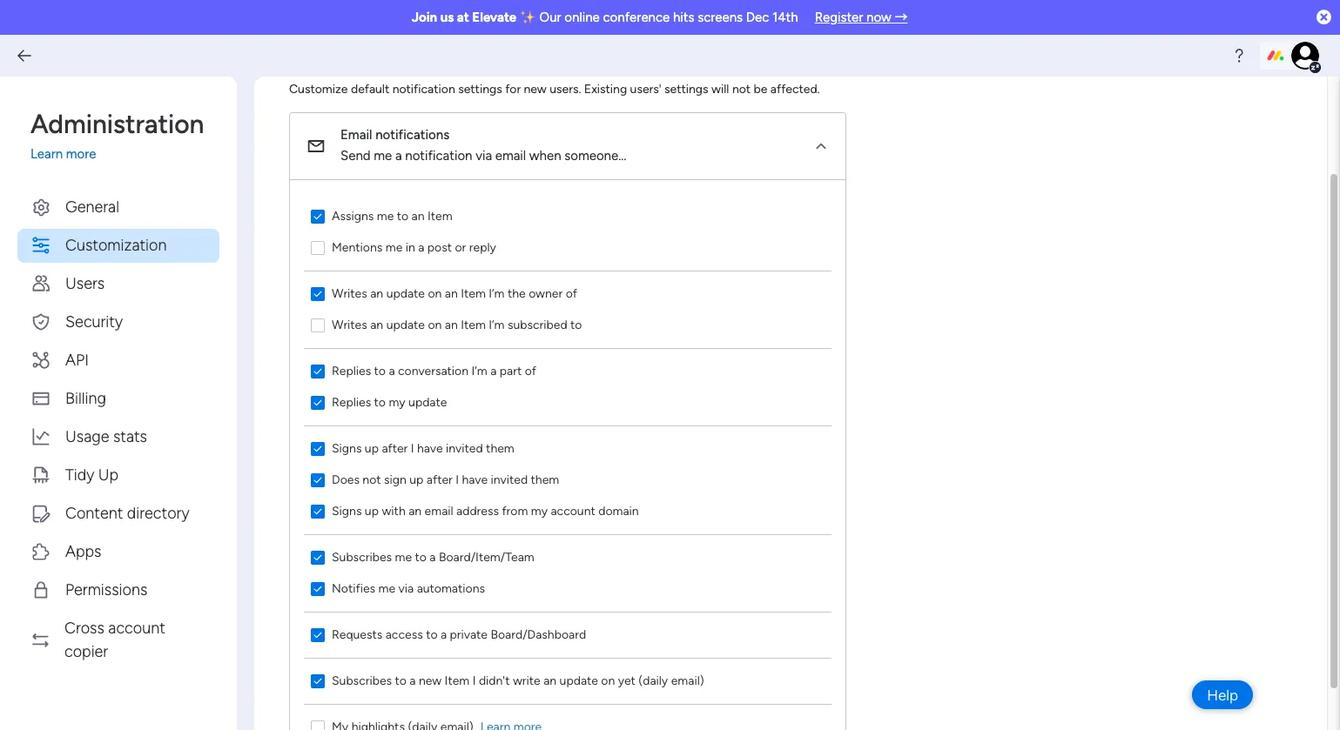 Task type: locate. For each thing, give the bounding box(es) containing it.
customization
[[65, 236, 167, 255]]

settings left will
[[665, 82, 709, 97]]

replies to a conversation i'm a part of
[[332, 364, 537, 379]]

0 horizontal spatial i
[[411, 442, 414, 456]]

i left didn't
[[473, 674, 476, 689]]

subscribes up notifies
[[332, 550, 392, 565]]

security
[[65, 312, 123, 331]]

on left the yet
[[601, 674, 615, 689]]

2 vertical spatial up
[[365, 504, 379, 519]]

via inside the email notifications send me a notification via email when someone...
[[476, 148, 492, 164]]

1 horizontal spatial i
[[456, 473, 459, 488]]

1 vertical spatial writes
[[332, 318, 367, 333]]

administration learn more
[[30, 109, 204, 162]]

0 horizontal spatial settings
[[458, 82, 502, 97]]

a up "replies to my update"
[[389, 364, 395, 379]]

on up writes an update on an item i'm subscribed to
[[428, 287, 442, 301]]

content directory button
[[17, 497, 220, 531]]

i for up
[[456, 473, 459, 488]]

jacob simon image
[[1292, 42, 1320, 70]]

my down conversation
[[389, 395, 406, 410]]

1 vertical spatial notification
[[405, 148, 473, 164]]

to down access
[[395, 674, 407, 689]]

0 vertical spatial notification
[[393, 82, 455, 97]]

writes for writes an update on an item i'm subscribed to
[[332, 318, 367, 333]]

mentions me in a post or reply
[[332, 240, 496, 255]]

2 signs from the top
[[332, 504, 362, 519]]

mentions
[[332, 240, 383, 255]]

my right from
[[531, 504, 548, 519]]

settings left 'for' on the top of the page
[[458, 82, 502, 97]]

1 vertical spatial email
[[425, 504, 454, 519]]

usage stats button
[[17, 420, 220, 454]]

on
[[428, 287, 442, 301], [428, 318, 442, 333], [601, 674, 615, 689]]

new
[[524, 82, 547, 97], [419, 674, 442, 689]]

up left with
[[365, 504, 379, 519]]

directory
[[127, 504, 189, 523]]

customize
[[289, 82, 348, 97]]

general
[[65, 197, 119, 216]]

1 vertical spatial on
[[428, 318, 442, 333]]

an right the write
[[544, 674, 557, 689]]

via down subscribes me to a board/item/team
[[399, 582, 414, 597]]

me up notifies me via automations
[[395, 550, 412, 565]]

address
[[457, 504, 499, 519]]

cross
[[64, 619, 104, 638]]

didn't
[[479, 674, 510, 689]]

i'm left subscribed
[[489, 318, 505, 333]]

up right sign
[[410, 473, 424, 488]]

signs down does
[[332, 504, 362, 519]]

0 vertical spatial i'm
[[489, 287, 505, 301]]

0 horizontal spatial my
[[389, 395, 406, 410]]

item left didn't
[[445, 674, 470, 689]]

region containing assigns me to an item
[[290, 180, 846, 731]]

an up the replies to a conversation i'm a part of
[[370, 318, 383, 333]]

not left be
[[733, 82, 751, 97]]

cross account copier
[[64, 619, 165, 662]]

replies up does
[[332, 395, 371, 410]]

to up notifies me via automations
[[415, 550, 427, 565]]

1 vertical spatial subscribes
[[332, 674, 392, 689]]

i up does not sign up after i have invited them
[[411, 442, 414, 456]]

of
[[566, 287, 578, 301], [525, 364, 537, 379]]

after up sign
[[382, 442, 408, 456]]

0 vertical spatial invited
[[446, 442, 483, 456]]

will
[[712, 82, 730, 97]]

0 horizontal spatial not
[[363, 473, 381, 488]]

2 horizontal spatial i
[[473, 674, 476, 689]]

1 subscribes from the top
[[332, 550, 392, 565]]

1 replies from the top
[[332, 364, 371, 379]]

content
[[65, 504, 123, 523]]

usage stats
[[65, 427, 147, 446]]

to right access
[[426, 628, 438, 643]]

0 horizontal spatial email
[[425, 504, 454, 519]]

email left when
[[495, 148, 526, 164]]

1 writes from the top
[[332, 287, 367, 301]]

0 vertical spatial subscribes
[[332, 550, 392, 565]]

an
[[412, 209, 425, 224], [370, 287, 383, 301], [445, 287, 458, 301], [370, 318, 383, 333], [445, 318, 458, 333], [409, 504, 422, 519], [544, 674, 557, 689]]

up for with
[[365, 504, 379, 519]]

post
[[428, 240, 452, 255]]

of right the owner
[[566, 287, 578, 301]]

on down writes an update on an item i'm the owner of
[[428, 318, 442, 333]]

a down notifications
[[395, 148, 402, 164]]

1 signs from the top
[[332, 442, 362, 456]]

send
[[341, 148, 371, 164]]

1 vertical spatial have
[[462, 473, 488, 488]]

1 horizontal spatial email
[[495, 148, 526, 164]]

me left in
[[386, 240, 403, 255]]

private
[[450, 628, 488, 643]]

1 vertical spatial account
[[108, 619, 165, 638]]

1 horizontal spatial of
[[566, 287, 578, 301]]

0 vertical spatial via
[[476, 148, 492, 164]]

1 vertical spatial i
[[456, 473, 459, 488]]

0 vertical spatial email
[[495, 148, 526, 164]]

0 vertical spatial up
[[365, 442, 379, 456]]

0 horizontal spatial of
[[525, 364, 537, 379]]

back to workspace image
[[16, 47, 33, 64]]

register now → link
[[815, 10, 908, 25]]

✨
[[520, 10, 537, 25]]

learn
[[30, 146, 63, 162]]

them up does not sign up after i have invited them
[[486, 442, 515, 456]]

account inside cross account copier
[[108, 619, 165, 638]]

(daily
[[639, 674, 668, 689]]

access
[[386, 628, 423, 643]]

have up address
[[462, 473, 488, 488]]

replies for replies to my update
[[332, 395, 371, 410]]

account
[[551, 504, 596, 519], [108, 619, 165, 638]]

i'm left part
[[472, 364, 488, 379]]

0 vertical spatial writes
[[332, 287, 367, 301]]

0 vertical spatial not
[[733, 82, 751, 97]]

1 vertical spatial signs
[[332, 504, 362, 519]]

notification inside the email notifications send me a notification via email when someone...
[[405, 148, 473, 164]]

notification up notifications
[[393, 82, 455, 97]]

invited up from
[[491, 473, 528, 488]]

0 horizontal spatial after
[[382, 442, 408, 456]]

settings
[[458, 82, 502, 97], [665, 82, 709, 97]]

0 vertical spatial replies
[[332, 364, 371, 379]]

subscribes
[[332, 550, 392, 565], [332, 674, 392, 689]]

customize default notification settings for new users. existing users' settings will not be affected.
[[289, 82, 820, 97]]

0 vertical spatial after
[[382, 442, 408, 456]]

us
[[441, 10, 454, 25]]

an up writes an update on an item i'm subscribed to
[[445, 287, 458, 301]]

1 horizontal spatial settings
[[665, 82, 709, 97]]

1 vertical spatial via
[[399, 582, 414, 597]]

0 vertical spatial of
[[566, 287, 578, 301]]

1 vertical spatial i'm
[[489, 318, 505, 333]]

1 vertical spatial invited
[[491, 473, 528, 488]]

writes for writes an update on an item i'm the owner of
[[332, 287, 367, 301]]

not left sign
[[363, 473, 381, 488]]

i'm left the
[[489, 287, 505, 301]]

1 horizontal spatial after
[[427, 473, 453, 488]]

subscribes to a new item i didn't write an update on yet (daily email)
[[332, 674, 704, 689]]

0 horizontal spatial account
[[108, 619, 165, 638]]

api
[[65, 351, 89, 370]]

0 horizontal spatial new
[[419, 674, 442, 689]]

new inside region
[[419, 674, 442, 689]]

a
[[395, 148, 402, 164], [418, 240, 425, 255], [389, 364, 395, 379], [491, 364, 497, 379], [430, 550, 436, 565], [441, 628, 447, 643], [410, 674, 416, 689]]

security button
[[17, 305, 220, 339]]

1 horizontal spatial my
[[531, 504, 548, 519]]

after down signs up after i have invited them
[[427, 473, 453, 488]]

a left private
[[441, 628, 447, 643]]

me right notifies
[[379, 582, 396, 597]]

a left part
[[491, 364, 497, 379]]

elevate
[[472, 10, 517, 25]]

email
[[495, 148, 526, 164], [425, 504, 454, 519]]

conference
[[603, 10, 670, 25]]

1 vertical spatial replies
[[332, 395, 371, 410]]

1 horizontal spatial new
[[524, 82, 547, 97]]

2 vertical spatial i
[[473, 674, 476, 689]]

me for mentions
[[386, 240, 403, 255]]

general button
[[17, 190, 220, 224]]

0 horizontal spatial via
[[399, 582, 414, 597]]

1 vertical spatial after
[[427, 473, 453, 488]]

replies up "replies to my update"
[[332, 364, 371, 379]]

domain
[[599, 504, 639, 519]]

account left domain
[[551, 504, 596, 519]]

item
[[428, 209, 453, 224], [461, 287, 486, 301], [461, 318, 486, 333], [445, 674, 470, 689]]

replies
[[332, 364, 371, 379], [332, 395, 371, 410]]

region
[[290, 180, 846, 731]]

me right assigns on the top left of page
[[377, 209, 394, 224]]

an up mentions me in a post or reply
[[412, 209, 425, 224]]

0 vertical spatial signs
[[332, 442, 362, 456]]

new right 'for' on the top of the page
[[524, 82, 547, 97]]

me right send
[[374, 148, 392, 164]]

someone...
[[565, 148, 627, 164]]

help
[[1208, 687, 1239, 704]]

signs up does
[[332, 442, 362, 456]]

subscribes down requests
[[332, 674, 392, 689]]

assigns me to an item
[[332, 209, 453, 224]]

0 vertical spatial them
[[486, 442, 515, 456]]

me for notifies
[[379, 582, 396, 597]]

them up signs up with an email address from my account domain
[[531, 473, 559, 488]]

writes
[[332, 287, 367, 301], [332, 318, 367, 333]]

2 replies from the top
[[332, 395, 371, 410]]

2 vertical spatial i'm
[[472, 364, 488, 379]]

does not sign up after i have invited them
[[332, 473, 559, 488]]

have
[[417, 442, 443, 456], [462, 473, 488, 488]]

me for assigns
[[377, 209, 394, 224]]

1 horizontal spatial account
[[551, 504, 596, 519]]

0 vertical spatial i
[[411, 442, 414, 456]]

i for new
[[473, 674, 476, 689]]

0 vertical spatial on
[[428, 287, 442, 301]]

them
[[486, 442, 515, 456], [531, 473, 559, 488]]

have up does not sign up after i have invited them
[[417, 442, 443, 456]]

account down 'permissions' button
[[108, 619, 165, 638]]

0 vertical spatial my
[[389, 395, 406, 410]]

affected.
[[771, 82, 820, 97]]

to
[[397, 209, 409, 224], [571, 318, 582, 333], [374, 364, 386, 379], [374, 395, 386, 410], [415, 550, 427, 565], [426, 628, 438, 643], [395, 674, 407, 689]]

2 subscribes from the top
[[332, 674, 392, 689]]

notification down notifications
[[405, 148, 473, 164]]

conversation
[[398, 364, 469, 379]]

→
[[895, 10, 908, 25]]

1 horizontal spatial via
[[476, 148, 492, 164]]

via
[[476, 148, 492, 164], [399, 582, 414, 597]]

0 vertical spatial have
[[417, 442, 443, 456]]

up down "replies to my update"
[[365, 442, 379, 456]]

2 writes from the top
[[332, 318, 367, 333]]

of right part
[[525, 364, 537, 379]]

automations
[[417, 582, 485, 597]]

0 vertical spatial new
[[524, 82, 547, 97]]

1 vertical spatial not
[[363, 473, 381, 488]]

a down access
[[410, 674, 416, 689]]

1 vertical spatial new
[[419, 674, 442, 689]]

invited
[[446, 442, 483, 456], [491, 473, 528, 488]]

notifies
[[332, 582, 376, 597]]

to right subscribed
[[571, 318, 582, 333]]

up
[[365, 442, 379, 456], [410, 473, 424, 488], [365, 504, 379, 519]]

via left when
[[476, 148, 492, 164]]

i up address
[[456, 473, 459, 488]]

new down access
[[419, 674, 442, 689]]

invited up does not sign up after i have invited them
[[446, 442, 483, 456]]

1 vertical spatial them
[[531, 473, 559, 488]]

email down does not sign up after i have invited them
[[425, 504, 454, 519]]

online
[[565, 10, 600, 25]]

0 vertical spatial account
[[551, 504, 596, 519]]

email notifications send me a notification via email when someone...
[[341, 127, 627, 164]]



Task type: describe. For each thing, give the bounding box(es) containing it.
1 vertical spatial my
[[531, 504, 548, 519]]

permissions
[[65, 581, 147, 600]]

in
[[406, 240, 415, 255]]

replies for replies to a conversation i'm a part of
[[332, 364, 371, 379]]

1 settings from the left
[[458, 82, 502, 97]]

apps
[[65, 542, 101, 561]]

does
[[332, 473, 360, 488]]

update left the yet
[[560, 674, 598, 689]]

administration
[[30, 109, 204, 140]]

signs up after i have invited them
[[332, 442, 515, 456]]

1 vertical spatial up
[[410, 473, 424, 488]]

email)
[[671, 674, 704, 689]]

update down in
[[386, 287, 425, 301]]

our
[[540, 10, 562, 25]]

users
[[65, 274, 105, 293]]

via inside region
[[399, 582, 414, 597]]

customization button
[[17, 229, 220, 263]]

help image
[[1231, 47, 1248, 64]]

a inside the email notifications send me a notification via email when someone...
[[395, 148, 402, 164]]

board/item/team
[[439, 550, 535, 565]]

join
[[412, 10, 437, 25]]

to down the replies to a conversation i'm a part of
[[374, 395, 386, 410]]

dec
[[746, 10, 770, 25]]

sign
[[384, 473, 407, 488]]

permissions button
[[17, 574, 220, 608]]

signs for signs up after i have invited them
[[332, 442, 362, 456]]

i'm for the
[[489, 287, 505, 301]]

default
[[351, 82, 390, 97]]

subscribes me to a board/item/team
[[332, 550, 535, 565]]

replies to my update
[[332, 395, 447, 410]]

at
[[457, 10, 469, 25]]

1 horizontal spatial have
[[462, 473, 488, 488]]

now
[[867, 10, 892, 25]]

notifications
[[376, 127, 450, 143]]

to up "replies to my update"
[[374, 364, 386, 379]]

tidy up
[[65, 466, 119, 485]]

part
[[500, 364, 522, 379]]

0 horizontal spatial have
[[417, 442, 443, 456]]

me inside the email notifications send me a notification via email when someone...
[[374, 148, 392, 164]]

to up in
[[397, 209, 409, 224]]

users.
[[550, 82, 581, 97]]

update up conversation
[[386, 318, 425, 333]]

tidy
[[65, 466, 94, 485]]

join us at elevate ✨ our online conference hits screens dec 14th
[[412, 10, 799, 25]]

signs for signs up with an email address from my account domain
[[332, 504, 362, 519]]

hits
[[673, 10, 695, 25]]

subscribed
[[508, 318, 568, 333]]

1 horizontal spatial invited
[[491, 473, 528, 488]]

requests
[[332, 628, 383, 643]]

register
[[815, 10, 864, 25]]

owner
[[529, 287, 563, 301]]

account inside region
[[551, 504, 596, 519]]

users button
[[17, 267, 220, 301]]

item up writes an update on an item i'm subscribed to
[[461, 287, 486, 301]]

apps button
[[17, 535, 220, 569]]

more
[[66, 146, 96, 162]]

on for the
[[428, 287, 442, 301]]

when
[[530, 148, 562, 164]]

screens
[[698, 10, 743, 25]]

on for subscribed
[[428, 318, 442, 333]]

a up automations
[[430, 550, 436, 565]]

assigns
[[332, 209, 374, 224]]

1 horizontal spatial not
[[733, 82, 751, 97]]

board/dashboard
[[491, 628, 586, 643]]

an down mentions
[[370, 287, 383, 301]]

copier
[[64, 642, 108, 662]]

2 settings from the left
[[665, 82, 709, 97]]

item down writes an update on an item i'm the owner of
[[461, 318, 486, 333]]

email inside region
[[425, 504, 454, 519]]

i'm for subscribed
[[489, 318, 505, 333]]

up for after
[[365, 442, 379, 456]]

from
[[502, 504, 528, 519]]

email inside the email notifications send me a notification via email when someone...
[[495, 148, 526, 164]]

2 vertical spatial on
[[601, 674, 615, 689]]

register now →
[[815, 10, 908, 25]]

an right with
[[409, 504, 422, 519]]

subscribes for subscribes me to a board/item/team
[[332, 550, 392, 565]]

signs up with an email address from my account domain
[[332, 504, 639, 519]]

14th
[[773, 10, 799, 25]]

0 horizontal spatial them
[[486, 442, 515, 456]]

content directory
[[65, 504, 189, 523]]

users'
[[630, 82, 662, 97]]

1 vertical spatial of
[[525, 364, 537, 379]]

an down writes an update on an item i'm the owner of
[[445, 318, 458, 333]]

tidy up button
[[17, 459, 220, 493]]

writes an update on an item i'm the owner of
[[332, 287, 578, 301]]

be
[[754, 82, 768, 97]]

update down conversation
[[409, 395, 447, 410]]

reply
[[469, 240, 496, 255]]

help button
[[1193, 681, 1254, 710]]

with
[[382, 504, 406, 519]]

item up post
[[428, 209, 453, 224]]

usage
[[65, 427, 109, 446]]

notifies me via automations
[[332, 582, 485, 597]]

1 horizontal spatial them
[[531, 473, 559, 488]]

or
[[455, 240, 466, 255]]

learn more link
[[30, 145, 220, 164]]

write
[[513, 674, 541, 689]]

billing button
[[17, 382, 220, 416]]

subscribes for subscribes to a new item i didn't write an update on yet (daily email)
[[332, 674, 392, 689]]

api button
[[17, 344, 220, 378]]

me for subscribes
[[395, 550, 412, 565]]

stats
[[113, 427, 147, 446]]

email
[[341, 127, 372, 143]]

yet
[[618, 674, 636, 689]]

a right in
[[418, 240, 425, 255]]

requests access to a private board/dashboard
[[332, 628, 586, 643]]

0 horizontal spatial invited
[[446, 442, 483, 456]]

existing
[[584, 82, 627, 97]]

writes an update on an item i'm subscribed to
[[332, 318, 582, 333]]



Task type: vqa. For each thing, say whether or not it's contained in the screenshot.
UPDATES within the Show previews for links in updates (e.g. embedded YouTube video, article overview, etc.)
no



